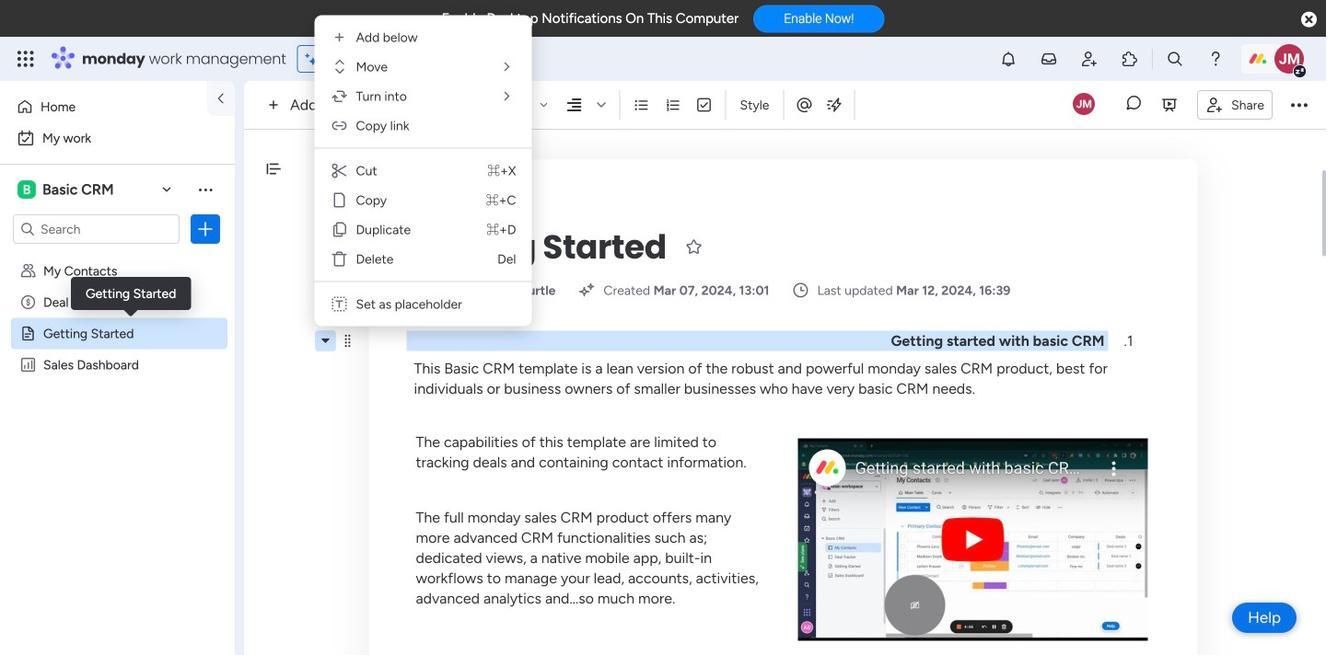 Task type: locate. For each thing, give the bounding box(es) containing it.
jeremy miller image
[[1275, 44, 1304, 74]]

numbered list image
[[664, 97, 681, 113]]

dapulse close image
[[1301, 11, 1317, 29]]

Search in workspace field
[[39, 219, 154, 240]]

2 menu item from the top
[[322, 52, 524, 82]]

option
[[11, 92, 196, 122], [11, 123, 224, 153], [0, 255, 235, 258]]

board activity image
[[1073, 93, 1095, 115]]

4 menu item from the top
[[322, 111, 524, 140]]

see plans image
[[305, 49, 322, 69]]

menu item
[[322, 23, 524, 52], [322, 52, 524, 82], [322, 82, 524, 111], [322, 111, 524, 140], [322, 156, 524, 186], [322, 186, 524, 215], [322, 215, 524, 245], [322, 245, 524, 274], [322, 290, 524, 319]]

3 menu item from the top
[[322, 82, 524, 111]]

list box
[[0, 252, 235, 629]]

5 menu item from the top
[[322, 156, 524, 186]]

workspace image
[[17, 180, 36, 200]]

dynamic values image
[[825, 96, 843, 114]]

help image
[[1206, 50, 1225, 68]]

public board image
[[19, 325, 37, 343]]

7 menu item from the top
[[322, 215, 524, 245]]

duplicate image
[[330, 221, 349, 239]]

workspace selection element
[[17, 179, 117, 201]]

None field
[[408, 223, 671, 271]]

cut image
[[330, 162, 349, 180]]

checklist image
[[696, 97, 712, 113]]

1 menu item from the top
[[322, 23, 524, 52]]

search everything image
[[1166, 50, 1184, 68]]

0 vertical spatial option
[[11, 92, 196, 122]]

mention image
[[795, 96, 814, 114]]



Task type: vqa. For each thing, say whether or not it's contained in the screenshot.
Quick search results 'List Box'
no



Task type: describe. For each thing, give the bounding box(es) containing it.
move image
[[498, 58, 516, 76]]

8 menu item from the top
[[322, 245, 524, 274]]

add to favorites image
[[685, 238, 703, 256]]

6 menu item from the top
[[322, 186, 524, 215]]

turn into image
[[498, 87, 516, 105]]

1 vertical spatial option
[[11, 123, 224, 153]]

delete image
[[330, 250, 349, 268]]

copy link image
[[330, 117, 349, 135]]

monday marketplace image
[[1121, 50, 1139, 68]]

select product image
[[17, 50, 35, 68]]

move image
[[330, 58, 349, 76]]

workspace options image
[[196, 180, 215, 199]]

9 menu item from the top
[[322, 290, 524, 319]]

set as placeholder image
[[330, 295, 349, 314]]

v2 ellipsis image
[[1291, 93, 1308, 117]]

add below image
[[330, 28, 349, 47]]

public dashboard image
[[19, 356, 37, 374]]

bulleted list image
[[633, 97, 650, 113]]

add items menu menu
[[322, 23, 524, 319]]

update feed image
[[1040, 50, 1058, 68]]

options image
[[196, 220, 215, 239]]

copy image
[[330, 191, 349, 210]]

notifications image
[[999, 50, 1018, 68]]

turn into image
[[330, 87, 349, 105]]

invite members image
[[1080, 50, 1099, 68]]

2 vertical spatial option
[[0, 255, 235, 258]]



